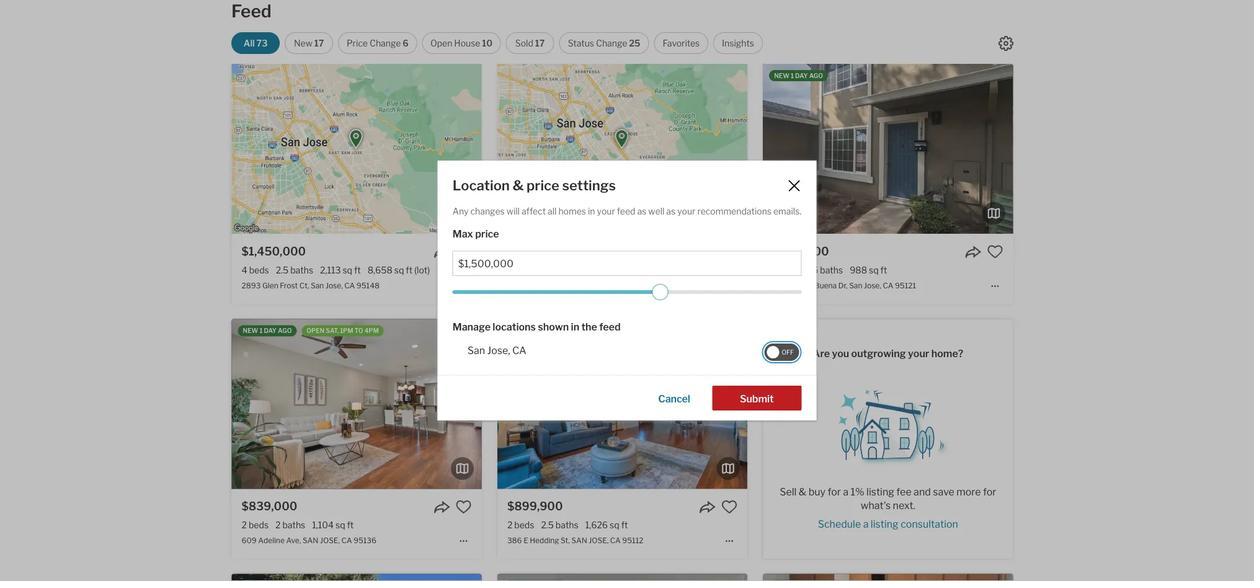 Task type: vqa. For each thing, say whether or not it's contained in the screenshot.
home?
yes



Task type: locate. For each thing, give the bounding box(es) containing it.
as right well
[[666, 206, 676, 217]]

settings
[[562, 177, 616, 194]]

0 horizontal spatial san
[[311, 281, 324, 290]]

1 horizontal spatial (lot)
[[674, 265, 690, 275]]

are
[[813, 348, 830, 360]]

dr, right buena
[[838, 281, 848, 290]]

2 photo of 1487 tierra buena dr, san jose, ca 95121 image from the left
[[1013, 64, 1254, 234]]

1pm
[[340, 327, 353, 335]]

sq right 6,098
[[654, 265, 664, 275]]

sell
[[780, 486, 797, 498]]

shown
[[538, 321, 569, 333]]

sell & buy for a 1% listing fee and save more for what's next.
[[780, 486, 996, 512]]

outgrowing
[[851, 348, 906, 360]]

2 up 609
[[242, 520, 247, 531]]

will
[[507, 206, 520, 217]]

2 beds up e
[[507, 520, 534, 531]]

ft for $925,000
[[614, 265, 621, 275]]

ft right 988
[[881, 265, 887, 275]]

0 horizontal spatial ago
[[278, 327, 292, 335]]

Price Change radio
[[338, 32, 417, 54]]

2.5 up hedding
[[541, 520, 554, 531]]

2 baths for $839,000
[[275, 520, 305, 531]]

2 baths up 'ave,'
[[275, 520, 305, 531]]

jose, down locations
[[487, 344, 510, 356]]

a inside the sell & buy for a 1% listing fee and save more for what's next.
[[843, 486, 849, 498]]

feed right the
[[599, 321, 621, 333]]

1 horizontal spatial new 1 day ago
[[774, 72, 823, 79]]

2 up 386 on the left of page
[[507, 520, 513, 531]]

san down manage
[[468, 344, 485, 356]]

2 beds up 609
[[242, 520, 269, 531]]

san for $650,000
[[849, 281, 862, 290]]

day for $839,000
[[264, 327, 277, 335]]

ft up 95136
[[347, 520, 354, 531]]

17 right sold
[[535, 38, 545, 48]]

save
[[933, 486, 954, 498]]

san
[[573, 281, 589, 290], [303, 536, 318, 545], [571, 536, 587, 545]]

0 vertical spatial 2 baths
[[541, 265, 571, 275]]

(lot) right 8,658
[[414, 265, 430, 275]]

the
[[581, 321, 597, 333]]

0 horizontal spatial 95121
[[624, 281, 646, 290]]

2 (lot) from the left
[[674, 265, 690, 275]]

(lot) for $925,000
[[674, 265, 690, 275]]

ft for $650,000
[[881, 265, 887, 275]]

& inside the sell & buy for a 1% listing fee and save more for what's next.
[[799, 486, 807, 498]]

1 vertical spatial listing
[[871, 518, 899, 530]]

Open House radio
[[422, 32, 501, 54]]

0 horizontal spatial day
[[264, 327, 277, 335]]

a down what's
[[863, 518, 869, 530]]

consultation
[[901, 518, 958, 530]]

17 for new 17
[[314, 38, 324, 48]]

favorite button checkbox for $650,000
[[987, 244, 1003, 260]]

your right well
[[677, 206, 696, 217]]

0 horizontal spatial price
[[475, 228, 499, 240]]

sq
[[343, 265, 352, 275], [394, 265, 404, 275], [602, 265, 612, 275], [654, 265, 664, 275], [869, 265, 879, 275], [336, 520, 345, 531], [610, 520, 619, 531]]

1 vertical spatial 1
[[260, 327, 263, 335]]

1 vertical spatial a
[[863, 518, 869, 530]]

2 baths up stanhope
[[541, 265, 571, 275]]

1 change from the left
[[370, 38, 401, 48]]

17 inside sold option
[[535, 38, 545, 48]]

2 horizontal spatial new
[[774, 72, 790, 79]]

0 horizontal spatial your
[[597, 206, 615, 217]]

0 horizontal spatial as
[[637, 206, 647, 217]]

recommendations
[[697, 206, 772, 217]]

what's
[[861, 500, 891, 512]]

change for 6
[[370, 38, 401, 48]]

1 horizontal spatial price
[[527, 177, 559, 194]]

buena
[[815, 281, 837, 290]]

1 as from the left
[[637, 206, 647, 217]]

max price
[[453, 228, 499, 240]]

0 horizontal spatial for
[[828, 486, 841, 498]]

max
[[453, 228, 473, 240]]

$1,450,000
[[242, 244, 306, 258]]

favorite button image
[[456, 244, 472, 260], [721, 244, 738, 260], [987, 244, 1003, 260], [456, 499, 472, 515], [721, 499, 738, 515]]

0 horizontal spatial 2 baths
[[275, 520, 305, 531]]

you
[[832, 348, 849, 360]]

1 vertical spatial 2.5 baths
[[541, 520, 579, 531]]

beds right 3
[[515, 265, 535, 275]]

beds right 4
[[249, 265, 269, 275]]

favorite button image for $839,000
[[456, 499, 472, 515]]

feed left well
[[617, 206, 635, 217]]

0 horizontal spatial favorite button checkbox
[[456, 244, 472, 260]]

0 horizontal spatial 2 beds
[[242, 520, 269, 531]]

jose, down 1,220 sq ft
[[591, 281, 611, 290]]

photo of 144 s 3rd st #332, san jose, ca 95112 image down 95112
[[497, 574, 747, 581]]

2 for from the left
[[983, 486, 996, 498]]

0 vertical spatial favorite button checkbox
[[456, 244, 472, 260]]

0 horizontal spatial &
[[513, 177, 524, 194]]

0 vertical spatial 2.5
[[276, 265, 289, 275]]

well
[[648, 206, 665, 217]]

0 horizontal spatial favorite button checkbox
[[456, 499, 472, 515]]

2 as from the left
[[666, 206, 676, 217]]

1 vertical spatial &
[[799, 486, 807, 498]]

beds for $1,450,000
[[249, 265, 269, 275]]

change inside status change radio
[[596, 38, 627, 48]]

ca
[[344, 281, 355, 290], [612, 281, 623, 290], [883, 281, 893, 290], [512, 344, 526, 356], [341, 536, 352, 545], [610, 536, 621, 545]]

95112
[[622, 536, 643, 545]]

2 photo of 149 el bosque dr, san jose, ca 95134 image from the left
[[1013, 574, 1254, 581]]

2 horizontal spatial san
[[849, 281, 862, 290]]

listing down what's
[[871, 518, 899, 530]]

(lot) right 6,098
[[674, 265, 690, 275]]

sq right 988
[[869, 265, 879, 275]]

2 change from the left
[[596, 38, 627, 48]]

1 vertical spatial day
[[264, 327, 277, 335]]

sat,
[[326, 327, 339, 335]]

new
[[294, 38, 313, 48]]

a
[[843, 486, 849, 498], [863, 518, 869, 530]]

ago
[[809, 72, 823, 79], [278, 327, 292, 335], [548, 327, 562, 335]]

1 horizontal spatial new
[[509, 327, 524, 335]]

0 vertical spatial feed
[[617, 206, 635, 217]]

0 vertical spatial &
[[513, 177, 524, 194]]

photo of 5466 colony field dr, san jose, ca 95123 image down 95112
[[482, 574, 732, 581]]

sq right "2,113"
[[343, 265, 352, 275]]

sq right 1,220 in the left of the page
[[602, 265, 612, 275]]

glen
[[262, 281, 278, 290]]

2 horizontal spatial your
[[908, 348, 929, 360]]

0 vertical spatial new 1 day ago
[[774, 72, 823, 79]]

san right ct,
[[311, 281, 324, 290]]

ct,
[[299, 281, 309, 290]]

17 right new at the left top of page
[[314, 38, 324, 48]]

1 horizontal spatial your
[[677, 206, 696, 217]]

baths up 'st,'
[[556, 520, 579, 531]]

a left 1%
[[843, 486, 849, 498]]

new 1 day ago
[[774, 72, 823, 79], [243, 327, 292, 335]]

0 horizontal spatial 1
[[260, 327, 263, 335]]

8,658
[[368, 265, 393, 275]]

as left well
[[637, 206, 647, 217]]

beds up '1487'
[[780, 265, 800, 275]]

photo of 1487 tierra buena dr, san jose, ca 95121 image
[[763, 64, 1013, 234], [1013, 64, 1254, 234]]

0 horizontal spatial jose,
[[326, 281, 343, 290]]

3 beds
[[507, 265, 535, 275]]

2952 stanhope dr, san jose, ca 95121
[[507, 281, 646, 290]]

1 horizontal spatial a
[[863, 518, 869, 530]]

manage
[[453, 321, 491, 333]]

sq for $839,000
[[336, 520, 345, 531]]

baths for $650,000
[[820, 265, 843, 275]]

1 horizontal spatial ago
[[548, 327, 562, 335]]

New radio
[[285, 32, 333, 54]]

baths for $899,900
[[556, 520, 579, 531]]

sq right 1,104
[[336, 520, 345, 531]]

4pm
[[364, 327, 379, 335]]

Max price input text field
[[458, 258, 796, 270]]

ca down 988 sq ft
[[883, 281, 893, 290]]

your
[[597, 206, 615, 217], [677, 206, 696, 217], [908, 348, 929, 360]]

baths up buena
[[820, 265, 843, 275]]

0 horizontal spatial in
[[571, 321, 579, 333]]

day
[[795, 72, 808, 79], [264, 327, 277, 335]]

ft right 8,658
[[406, 265, 413, 275]]

open house 10
[[430, 38, 493, 48]]

1 horizontal spatial day
[[795, 72, 808, 79]]

95148
[[357, 281, 380, 290]]

favorite button image for $650,000
[[987, 244, 1003, 260]]

photo of 5466 colony field dr, san jose, ca 95123 image down 95136
[[232, 574, 482, 581]]

0 vertical spatial 2.5 baths
[[276, 265, 313, 275]]

1 horizontal spatial 2 beds
[[507, 520, 534, 531]]

0 vertical spatial listing
[[867, 486, 894, 498]]

2 beds up '1487'
[[773, 265, 800, 275]]

cancel button
[[643, 386, 702, 411]]

0 horizontal spatial 2.5 baths
[[276, 265, 313, 275]]

1 vertical spatial new 1 day ago
[[243, 327, 292, 335]]

1 horizontal spatial 2.5 baths
[[541, 520, 579, 531]]

dr, right stanhope
[[563, 281, 572, 290]]

baths
[[290, 265, 313, 275], [549, 265, 571, 275], [820, 265, 843, 275], [283, 520, 305, 531], [556, 520, 579, 531]]

any
[[453, 206, 469, 217]]

1 horizontal spatial favorite button checkbox
[[721, 244, 738, 260]]

2 horizontal spatial favorite button checkbox
[[987, 244, 1003, 260]]

2.5 up frost
[[276, 265, 289, 275]]

1 vertical spatial in
[[571, 321, 579, 333]]

& for sell
[[799, 486, 807, 498]]

386 e hedding st, san jose, ca 95112
[[507, 536, 643, 545]]

0 horizontal spatial new
[[243, 327, 258, 335]]

2 photo of 386 e hedding st, san jose, ca 95112 image from the left
[[747, 319, 997, 489]]

0 vertical spatial 1
[[791, 72, 794, 79]]

change left 6
[[370, 38, 401, 48]]

jose, down "2,113"
[[326, 281, 343, 290]]

2952 stanhope dr, san jose, ca 95121 image
[[497, 64, 747, 234]]

2.5 baths
[[276, 265, 313, 275], [541, 520, 579, 531]]

home?
[[932, 348, 963, 360]]

beds up 609
[[249, 520, 269, 531]]

1 for $650,000
[[791, 72, 794, 79]]

1487
[[773, 281, 791, 290]]

baths up stanhope
[[549, 265, 571, 275]]

0 horizontal spatial 17
[[314, 38, 324, 48]]

1 horizontal spatial for
[[983, 486, 996, 498]]

san down 1,220 in the left of the page
[[573, 281, 589, 290]]

baths for $1,450,000
[[290, 265, 313, 275]]

1 for from the left
[[828, 486, 841, 498]]

3
[[507, 265, 513, 275]]

2 17 from the left
[[535, 38, 545, 48]]

$899,900
[[507, 500, 563, 513]]

san right 'ave,'
[[303, 536, 318, 545]]

option group
[[231, 32, 763, 54]]

2 horizontal spatial 2 beds
[[773, 265, 800, 275]]

0 horizontal spatial 2.5
[[276, 265, 289, 275]]

jose, for $650,000
[[864, 281, 881, 290]]

photo of 149 el bosque dr, san jose, ca 95134 image
[[763, 574, 1013, 581], [1013, 574, 1254, 581]]

0 horizontal spatial new 1 day ago
[[243, 327, 292, 335]]

2 baths
[[541, 265, 571, 275], [275, 520, 305, 531]]

change left "25"
[[596, 38, 627, 48]]

1 photo of 144 s 3rd st #332, san jose, ca 95112 image from the left
[[497, 574, 747, 581]]

jose, down 988 sq ft
[[864, 281, 881, 290]]

0 vertical spatial price
[[527, 177, 559, 194]]

0 vertical spatial day
[[795, 72, 808, 79]]

1 vertical spatial price
[[475, 228, 499, 240]]

in left the
[[571, 321, 579, 333]]

17
[[314, 38, 324, 48], [535, 38, 545, 48]]

favorite button checkbox for $899,900
[[721, 499, 738, 515]]

feed
[[617, 206, 635, 217], [599, 321, 621, 333]]

1 horizontal spatial change
[[596, 38, 627, 48]]

all
[[244, 38, 255, 48]]

0 horizontal spatial change
[[370, 38, 401, 48]]

in
[[588, 206, 595, 217], [571, 321, 579, 333]]

sold 17
[[515, 38, 545, 48]]

1 horizontal spatial 17
[[535, 38, 545, 48]]

change inside "price change" 'radio'
[[370, 38, 401, 48]]

ft up the 95148
[[354, 265, 361, 275]]

price up all
[[527, 177, 559, 194]]

1 vertical spatial favorite button checkbox
[[721, 499, 738, 515]]

0 horizontal spatial dr,
[[563, 281, 572, 290]]

jose,
[[591, 281, 611, 290], [320, 536, 340, 545], [589, 536, 609, 545]]

photo of 5466 colony field dr, san jose, ca 95123 image
[[232, 574, 482, 581], [482, 574, 732, 581]]

open
[[307, 327, 324, 335]]

san down 988
[[849, 281, 862, 290]]

in right homes
[[588, 206, 595, 217]]

beds up e
[[514, 520, 534, 531]]

your left home?
[[908, 348, 929, 360]]

ago for $839,000
[[278, 327, 292, 335]]

sq right 1,626
[[610, 520, 619, 531]]

jose,
[[326, 281, 343, 290], [864, 281, 881, 290], [487, 344, 510, 356]]

ago for $650,000
[[809, 72, 823, 79]]

san for $1,450,000
[[311, 281, 324, 290]]

for right more
[[983, 486, 996, 498]]

0 horizontal spatial a
[[843, 486, 849, 498]]

photo of 144 s 3rd st #332, san jose, ca 95112 image
[[497, 574, 747, 581], [747, 574, 997, 581]]

25
[[629, 38, 640, 48]]

ft
[[354, 265, 361, 275], [406, 265, 413, 275], [614, 265, 621, 275], [666, 265, 672, 275], [881, 265, 887, 275], [347, 520, 354, 531], [621, 520, 628, 531]]

2.5 baths up 'st,'
[[541, 520, 579, 531]]

2 horizontal spatial ago
[[809, 72, 823, 79]]

0 horizontal spatial (lot)
[[414, 265, 430, 275]]

price down the changes
[[475, 228, 499, 240]]

beds for $839,000
[[249, 520, 269, 531]]

for right "buy"
[[828, 486, 841, 498]]

2.5 for $1,450,000
[[276, 265, 289, 275]]

$925,000
[[507, 244, 563, 258]]

1 vertical spatial feed
[[599, 321, 621, 333]]

1 horizontal spatial 95121
[[895, 281, 916, 290]]

your down the settings
[[597, 206, 615, 217]]

2
[[541, 265, 547, 275], [773, 265, 778, 275], [525, 327, 529, 335], [242, 520, 247, 531], [275, 520, 281, 531], [507, 520, 513, 531]]

1 for $839,000
[[260, 327, 263, 335]]

for
[[828, 486, 841, 498], [983, 486, 996, 498]]

1 vertical spatial 2.5
[[541, 520, 554, 531]]

san
[[311, 281, 324, 290], [849, 281, 862, 290], [468, 344, 485, 356]]

2 horizontal spatial jose,
[[864, 281, 881, 290]]

1,626 sq ft
[[585, 520, 628, 531]]

1 horizontal spatial 2 baths
[[541, 265, 571, 275]]

beds for $650,000
[[780, 265, 800, 275]]

17 inside new radio
[[314, 38, 324, 48]]

new 17
[[294, 38, 324, 48]]

1 vertical spatial 2 baths
[[275, 520, 305, 531]]

1 horizontal spatial 1
[[791, 72, 794, 79]]

jose, down 1,626
[[589, 536, 609, 545]]

& right sell
[[799, 486, 807, 498]]

1 horizontal spatial dr,
[[838, 281, 848, 290]]

favorite button image for $899,900
[[721, 499, 738, 515]]

ft left 6,098
[[614, 265, 621, 275]]

photo of 609 adeline ave, san jose, ca 95136 image
[[232, 319, 482, 489], [482, 319, 732, 489]]

favorite button checkbox
[[456, 244, 472, 260], [721, 499, 738, 515]]

1 (lot) from the left
[[414, 265, 430, 275]]

baths up 'ave,'
[[283, 520, 305, 531]]

baths for $925,000
[[549, 265, 571, 275]]

1 photo of 5466 colony field dr, san jose, ca 95123 image from the left
[[232, 574, 482, 581]]

new 2 days ago
[[509, 327, 562, 335]]

2893 glen frost ct, san jose, ca 95148 image
[[232, 64, 482, 234]]

beds for $925,000
[[515, 265, 535, 275]]

2.5 baths up frost
[[276, 265, 313, 275]]

1 17 from the left
[[314, 38, 324, 48]]

price change 6
[[347, 38, 409, 48]]

0 vertical spatial a
[[843, 486, 849, 498]]

10
[[482, 38, 493, 48]]

1 horizontal spatial &
[[799, 486, 807, 498]]

stanhope
[[528, 281, 561, 290]]

change
[[370, 38, 401, 48], [596, 38, 627, 48]]

baths up ct,
[[290, 265, 313, 275]]

1 horizontal spatial 2.5
[[541, 520, 554, 531]]

photo of 386 e hedding st, san jose, ca 95112 image
[[497, 319, 747, 489], [747, 319, 997, 489]]

jose, down 1,104 sq ft
[[320, 536, 340, 545]]

1 horizontal spatial favorite button checkbox
[[721, 499, 738, 515]]

photo of 144 s 3rd st #332, san jose, ca 95112 image down schedule a listing consultation
[[747, 574, 997, 581]]

& up will
[[513, 177, 524, 194]]

2.5 for $899,900
[[541, 520, 554, 531]]

2952
[[507, 281, 526, 290]]

ft up 95112
[[621, 520, 628, 531]]

listing up what's
[[867, 486, 894, 498]]

ca left 95136
[[341, 536, 352, 545]]

favorite button checkbox
[[721, 244, 738, 260], [987, 244, 1003, 260], [456, 499, 472, 515]]

1487 tierra buena dr, san jose, ca 95121
[[773, 281, 916, 290]]

1 horizontal spatial as
[[666, 206, 676, 217]]

submit
[[740, 393, 774, 405]]

0 vertical spatial in
[[588, 206, 595, 217]]



Task type: describe. For each thing, give the bounding box(es) containing it.
ca down "2,113 sq ft"
[[344, 281, 355, 290]]

house
[[454, 38, 480, 48]]

sq right 8,658
[[394, 265, 404, 275]]

1,104 sq ft
[[312, 520, 354, 531]]

$839,000
[[242, 500, 297, 513]]

day for $650,000
[[795, 72, 808, 79]]

next.
[[893, 500, 915, 512]]

e
[[524, 536, 528, 545]]

schedule
[[818, 518, 861, 530]]

sold
[[515, 38, 533, 48]]

386
[[507, 536, 522, 545]]

6
[[403, 38, 409, 48]]

insights
[[722, 38, 754, 48]]

2.5 baths for $899,900
[[541, 520, 579, 531]]

2 up '1487'
[[773, 265, 778, 275]]

schedule a listing consultation
[[818, 518, 958, 530]]

ft right 6,098
[[666, 265, 672, 275]]

4 beds
[[242, 265, 269, 275]]

988 sq ft
[[850, 265, 887, 275]]

baths for $839,000
[[283, 520, 305, 531]]

location
[[453, 177, 510, 194]]

days
[[530, 327, 547, 335]]

listing inside the sell & buy for a 1% listing fee and save more for what's next.
[[867, 486, 894, 498]]

2 baths for $925,000
[[541, 265, 571, 275]]

1 photo of 609 adeline ave, san jose, ca 95136 image from the left
[[232, 319, 482, 489]]

fee
[[897, 486, 912, 498]]

2 beds for $839,000
[[242, 520, 269, 531]]

609 adeline ave, san jose, ca 95136
[[242, 536, 376, 545]]

2893
[[242, 281, 261, 290]]

8,658 sq ft (lot)
[[368, 265, 430, 275]]

cancel
[[658, 393, 690, 405]]

6,098 sq ft (lot)
[[627, 265, 690, 275]]

are you outgrowing your home?
[[813, 348, 963, 360]]

2 95121 from the left
[[895, 281, 916, 290]]

4
[[242, 265, 247, 275]]

locations
[[493, 321, 536, 333]]

Status Change radio
[[559, 32, 649, 54]]

1 95121 from the left
[[624, 281, 646, 290]]

2 photo of 144 s 3rd st #332, san jose, ca 95112 image from the left
[[747, 574, 997, 581]]

favorite button checkbox for $839,000
[[456, 499, 472, 515]]

Max price slider range field
[[453, 284, 802, 300]]

feed
[[231, 1, 272, 22]]

new 1 day ago for $839,000
[[243, 327, 292, 335]]

1,104
[[312, 520, 334, 531]]

beds for $899,900
[[514, 520, 534, 531]]

jose, for $1,450,000
[[326, 281, 343, 290]]

frost
[[280, 281, 298, 290]]

new for $650,000
[[774, 72, 790, 79]]

submit button
[[712, 386, 802, 411]]

changes
[[470, 206, 505, 217]]

favorite button checkbox for $925,000
[[721, 244, 738, 260]]

1%
[[851, 486, 864, 498]]

2893 glen frost ct, san jose, ca 95148
[[242, 281, 380, 290]]

1,220
[[578, 265, 600, 275]]

6,098
[[627, 265, 652, 275]]

all
[[548, 206, 557, 217]]

2 dr, from the left
[[838, 281, 848, 290]]

73
[[257, 38, 268, 48]]

all 73
[[244, 38, 268, 48]]

open sat, 1pm to 4pm
[[307, 327, 379, 335]]

new 1 day ago for $650,000
[[774, 72, 823, 79]]

favorites
[[663, 38, 700, 48]]

ca down locations
[[512, 344, 526, 356]]

2 photo of 609 adeline ave, san jose, ca 95136 image from the left
[[482, 319, 732, 489]]

sq for $1,450,000
[[343, 265, 352, 275]]

san jose, ca
[[468, 344, 526, 356]]

status
[[568, 38, 594, 48]]

1 horizontal spatial in
[[588, 206, 595, 217]]

Favorites radio
[[654, 32, 708, 54]]

(lot) for $1,450,000
[[414, 265, 430, 275]]

1 photo of 149 el bosque dr, san jose, ca 95134 image from the left
[[763, 574, 1013, 581]]

Sold radio
[[506, 32, 554, 54]]

1 photo of 1487 tierra buena dr, san jose, ca 95121 image from the left
[[763, 64, 1013, 234]]

ca left 95112
[[610, 536, 621, 545]]

sq for $650,000
[[869, 265, 879, 275]]

1 dr, from the left
[[563, 281, 572, 290]]

to
[[355, 327, 363, 335]]

sq for $899,900
[[610, 520, 619, 531]]

jose, for $925,000
[[591, 281, 611, 290]]

san right 'st,'
[[571, 536, 587, 545]]

1 photo of 386 e hedding st, san jose, ca 95112 image from the left
[[497, 319, 747, 489]]

san for $839,000
[[303, 536, 318, 545]]

open
[[430, 38, 452, 48]]

ft for $899,900
[[621, 520, 628, 531]]

988
[[850, 265, 867, 275]]

ft for $839,000
[[347, 520, 354, 531]]

favorite button checkbox for $1,450,000
[[456, 244, 472, 260]]

17 for sold 17
[[535, 38, 545, 48]]

jose, for $839,000
[[320, 536, 340, 545]]

new for $899,900
[[509, 327, 524, 335]]

hedding
[[530, 536, 559, 545]]

buy
[[809, 486, 826, 498]]

an image of a house image
[[826, 381, 950, 465]]

more
[[957, 486, 981, 498]]

favorite button image for $925,000
[[721, 244, 738, 260]]

95136
[[354, 536, 376, 545]]

sq for $925,000
[[602, 265, 612, 275]]

emails.
[[773, 206, 802, 217]]

location & price settings
[[453, 177, 616, 194]]

favorite button image for $1,450,000
[[456, 244, 472, 260]]

1 horizontal spatial jose,
[[487, 344, 510, 356]]

status change 25
[[568, 38, 640, 48]]

1,220 sq ft
[[578, 265, 621, 275]]

san for $925,000
[[573, 281, 589, 290]]

tierra
[[792, 281, 813, 290]]

1,626
[[585, 520, 608, 531]]

adeline
[[258, 536, 285, 545]]

manage locations shown in the feed
[[453, 321, 621, 333]]

609
[[242, 536, 257, 545]]

price
[[347, 38, 368, 48]]

ca down max price input text box at top
[[612, 281, 623, 290]]

Insights radio
[[713, 32, 763, 54]]

2,113
[[320, 265, 341, 275]]

2 photo of 5466 colony field dr, san jose, ca 95123 image from the left
[[482, 574, 732, 581]]

2 left days in the left bottom of the page
[[525, 327, 529, 335]]

All radio
[[231, 32, 280, 54]]

any changes will affect all homes in your feed as well as your recommendations emails.
[[453, 206, 802, 217]]

ft for $1,450,000
[[354, 265, 361, 275]]

$650,000
[[773, 244, 829, 258]]

1 horizontal spatial san
[[468, 344, 485, 356]]

and
[[914, 486, 931, 498]]

2 up stanhope
[[541, 265, 547, 275]]

affect
[[522, 206, 546, 217]]

change for 25
[[596, 38, 627, 48]]

new for $839,000
[[243, 327, 258, 335]]

2 beds for $650,000
[[773, 265, 800, 275]]

option group containing all
[[231, 32, 763, 54]]

2 up adeline
[[275, 520, 281, 531]]

2 beds for $899,900
[[507, 520, 534, 531]]

ago for $899,900
[[548, 327, 562, 335]]

2.5 baths for $1,450,000
[[276, 265, 313, 275]]

& for location
[[513, 177, 524, 194]]

st,
[[561, 536, 570, 545]]



